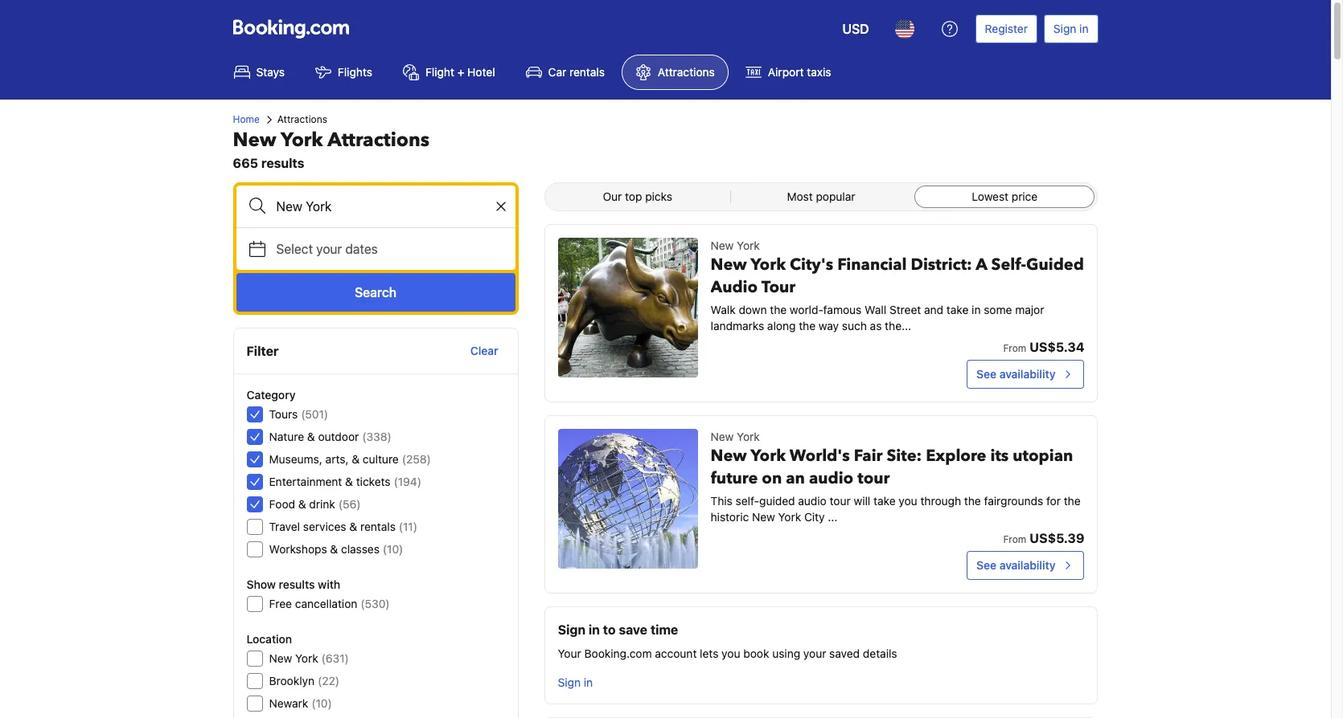 Task type: vqa. For each thing, say whether or not it's contained in the screenshot.
the lets
yes



Task type: locate. For each thing, give the bounding box(es) containing it.
0 vertical spatial from
[[1003, 343, 1026, 355]]

results
[[261, 156, 304, 170], [279, 578, 315, 592]]

1 horizontal spatial tour
[[857, 468, 890, 490]]

2 availability from the top
[[999, 559, 1056, 573]]

guided
[[759, 495, 795, 508]]

airport taxis
[[768, 65, 831, 79]]

nature
[[269, 430, 304, 444]]

sign right register
[[1053, 22, 1076, 35]]

1 vertical spatial audio
[[798, 495, 827, 508]]

you
[[899, 495, 917, 508], [722, 647, 740, 661]]

see for a
[[976, 368, 996, 381]]

1 horizontal spatial you
[[899, 495, 917, 508]]

rentals right car
[[569, 65, 605, 79]]

1 vertical spatial (10)
[[311, 697, 332, 711]]

top
[[625, 190, 642, 203]]

1 vertical spatial see availability
[[976, 559, 1056, 573]]

new york attractions 665 results
[[233, 127, 430, 170]]

audio down world's
[[809, 468, 853, 490]]

& right arts,
[[352, 453, 360, 466]]

explore
[[926, 446, 986, 467]]

free
[[269, 598, 292, 611]]

car
[[548, 65, 566, 79]]

york right the home link
[[281, 127, 323, 154]]

...
[[828, 511, 837, 524]]

district:
[[911, 254, 972, 276]]

take right will
[[873, 495, 896, 508]]

city
[[804, 511, 825, 524]]

tour
[[761, 277, 796, 298]]

attractions inside the attractions link
[[658, 65, 715, 79]]

museums,
[[269, 453, 322, 466]]

availability down from us$5.39
[[999, 559, 1056, 573]]

sign up your
[[558, 623, 586, 638]]

1 see from the top
[[976, 368, 996, 381]]

as
[[870, 319, 882, 333]]

sign in to save time
[[558, 623, 678, 638]]

new york world's fair site: explore its utopian future on an audio tour image
[[558, 429, 698, 569]]

some
[[984, 303, 1012, 317]]

account
[[655, 647, 697, 661]]

usd
[[842, 22, 869, 36]]

2 vertical spatial attractions
[[327, 127, 430, 154]]

you left through
[[899, 495, 917, 508]]

your right the using
[[803, 647, 826, 661]]

york up tour
[[751, 254, 786, 276]]

0 horizontal spatial rentals
[[360, 520, 396, 534]]

rentals up classes
[[360, 520, 396, 534]]

taxis
[[807, 65, 831, 79]]

travel services & rentals (11)
[[269, 520, 417, 534]]

most popular
[[787, 190, 855, 203]]

stays link
[[220, 55, 298, 90]]

flights
[[338, 65, 372, 79]]

audio
[[809, 468, 853, 490], [798, 495, 827, 508]]

1 vertical spatial availability
[[999, 559, 1056, 573]]

0 horizontal spatial tour
[[830, 495, 851, 508]]

york up audio
[[737, 239, 760, 253]]

0 vertical spatial attractions
[[658, 65, 715, 79]]

for
[[1046, 495, 1061, 508]]

665
[[233, 156, 258, 170]]

take right and
[[946, 303, 969, 317]]

0 vertical spatial availability
[[999, 368, 1056, 381]]

tickets
[[356, 475, 391, 489]]

1 vertical spatial attractions
[[277, 113, 327, 125]]

stays
[[256, 65, 285, 79]]

outdoor
[[318, 430, 359, 444]]

0 vertical spatial audio
[[809, 468, 853, 490]]

fairgrounds
[[984, 495, 1043, 508]]

in right register
[[1079, 22, 1089, 35]]

2 from from the top
[[1003, 534, 1026, 546]]

audio up city
[[798, 495, 827, 508]]

0 vertical spatial results
[[261, 156, 304, 170]]

tours
[[269, 408, 298, 421]]

(194)
[[394, 475, 421, 489]]

booking.com image
[[233, 19, 349, 39]]

from inside from us$5.39
[[1003, 534, 1026, 546]]

audio
[[711, 277, 758, 298]]

2 see from the top
[[976, 559, 996, 573]]

through
[[920, 495, 961, 508]]

& for outdoor
[[307, 430, 315, 444]]

1 vertical spatial sign
[[558, 623, 586, 638]]

(10) down the (11)
[[383, 543, 403, 557]]

new york (631)
[[269, 652, 349, 666]]

take inside new york new york world's fair site: explore its utopian future on an audio tour this self-guided audio tour will take you through the fairgrounds for the historic new york city ...
[[873, 495, 896, 508]]

2 horizontal spatial attractions
[[658, 65, 715, 79]]

& up (56)
[[345, 475, 353, 489]]

category
[[246, 388, 296, 402]]

0 vertical spatial see availability
[[976, 368, 1056, 381]]

from down fairgrounds
[[1003, 534, 1026, 546]]

from down major
[[1003, 343, 1026, 355]]

along
[[767, 319, 796, 333]]

the
[[770, 303, 787, 317], [799, 319, 816, 333], [964, 495, 981, 508], [1064, 495, 1081, 508]]

1 vertical spatial see
[[976, 559, 996, 573]]

1 horizontal spatial sign in
[[1053, 22, 1089, 35]]

0 horizontal spatial sign in link
[[551, 669, 599, 698]]

clear
[[470, 344, 498, 358]]

tour down fair
[[857, 468, 890, 490]]

results inside the new york attractions 665 results
[[261, 156, 304, 170]]

york up future
[[737, 430, 760, 444]]

our top picks
[[603, 190, 672, 203]]

1 vertical spatial sign in link
[[551, 669, 599, 698]]

0 horizontal spatial attractions
[[277, 113, 327, 125]]

home
[[233, 113, 260, 125]]

this
[[711, 495, 733, 508]]

1 vertical spatial sign in
[[558, 676, 593, 690]]

0 horizontal spatial take
[[873, 495, 896, 508]]

availability
[[999, 368, 1056, 381], [999, 559, 1056, 573]]

0 vertical spatial your
[[316, 242, 342, 257]]

lowest
[[972, 190, 1009, 203]]

1 horizontal spatial sign in link
[[1044, 14, 1098, 43]]

york inside the new york attractions 665 results
[[281, 127, 323, 154]]

sign in down your
[[558, 676, 593, 690]]

1 vertical spatial from
[[1003, 534, 1026, 546]]

see availability
[[976, 368, 1056, 381], [976, 559, 1056, 573]]

see down fairgrounds
[[976, 559, 996, 573]]

see availability down from us$5.34
[[976, 368, 1056, 381]]

world's
[[790, 446, 850, 467]]

in
[[1079, 22, 1089, 35], [972, 303, 981, 317], [589, 623, 600, 638], [584, 676, 593, 690]]

& for classes
[[330, 543, 338, 557]]

will
[[854, 495, 870, 508]]

your booking.com account lets you book using your saved details
[[558, 647, 897, 661]]

sign in right register
[[1053, 22, 1089, 35]]

flights link
[[302, 55, 386, 90]]

picks
[[645, 190, 672, 203]]

historic
[[711, 511, 749, 524]]

the right through
[[964, 495, 981, 508]]

new york city's financial district: a self-guided audio tour image
[[558, 238, 698, 378]]

0 vertical spatial (10)
[[383, 543, 403, 557]]

see down some
[[976, 368, 996, 381]]

our
[[603, 190, 622, 203]]

from for utopian
[[1003, 534, 1026, 546]]

1 vertical spatial your
[[803, 647, 826, 661]]

availability for new york world's fair site: explore its utopian future on an audio tour
[[999, 559, 1056, 573]]

0 vertical spatial take
[[946, 303, 969, 317]]

results up free
[[279, 578, 315, 592]]

& down (501)
[[307, 430, 315, 444]]

(530)
[[361, 598, 390, 611]]

2 see availability from the top
[[976, 559, 1056, 573]]

availability down from us$5.34
[[999, 368, 1056, 381]]

sign in link right register link
[[1044, 14, 1098, 43]]

your left the dates
[[316, 242, 342, 257]]

in left some
[[972, 303, 981, 317]]

1 vertical spatial take
[[873, 495, 896, 508]]

1 horizontal spatial rentals
[[569, 65, 605, 79]]

0 vertical spatial you
[[899, 495, 917, 508]]

& down travel services & rentals (11)
[[330, 543, 338, 557]]

results right 665
[[261, 156, 304, 170]]

1 from from the top
[[1003, 343, 1026, 355]]

search
[[355, 285, 396, 300]]

you right the lets
[[722, 647, 740, 661]]

tour up ...
[[830, 495, 851, 508]]

guided
[[1026, 254, 1084, 276]]

1 see availability from the top
[[976, 368, 1056, 381]]

& left drink
[[298, 498, 306, 511]]

1 horizontal spatial attractions
[[327, 127, 430, 154]]

sign in link down your
[[551, 669, 599, 698]]

(10) down the (22)
[[311, 697, 332, 711]]

world-
[[790, 303, 823, 317]]

us$5.34
[[1030, 340, 1084, 355]]

airport
[[768, 65, 804, 79]]

1 horizontal spatial (10)
[[383, 543, 403, 557]]

0 vertical spatial see
[[976, 368, 996, 381]]

in inside new york new york city's financial district: a self-guided audio tour walk down the world-famous wall street and take in some major landmarks along the way such as the...
[[972, 303, 981, 317]]

0 horizontal spatial your
[[316, 242, 342, 257]]

new
[[233, 127, 276, 154], [711, 239, 734, 253], [711, 254, 747, 276], [711, 430, 734, 444], [711, 446, 747, 467], [752, 511, 775, 524], [269, 652, 292, 666]]

self-
[[991, 254, 1026, 276]]

sign down your
[[558, 676, 581, 690]]

classes
[[341, 543, 380, 557]]

york down guided at the right bottom
[[778, 511, 801, 524]]

arts,
[[325, 453, 349, 466]]

future
[[711, 468, 758, 490]]

& down (56)
[[349, 520, 357, 534]]

new york new york city's financial district: a self-guided audio tour walk down the world-famous wall street and take in some major landmarks along the way such as the...
[[711, 239, 1084, 333]]

1 availability from the top
[[999, 368, 1056, 381]]

newark
[[269, 697, 308, 711]]

see availability down from us$5.39
[[976, 559, 1056, 573]]

(338)
[[362, 430, 391, 444]]

in down booking.com
[[584, 676, 593, 690]]

1 vertical spatial you
[[722, 647, 740, 661]]

hotel
[[467, 65, 495, 79]]

0 horizontal spatial sign in
[[558, 676, 593, 690]]

0 vertical spatial rentals
[[569, 65, 605, 79]]

from inside from us$5.34
[[1003, 343, 1026, 355]]

1 horizontal spatial take
[[946, 303, 969, 317]]

newark (10)
[[269, 697, 332, 711]]

from
[[1003, 343, 1026, 355], [1003, 534, 1026, 546]]

1 vertical spatial rentals
[[360, 520, 396, 534]]

see availability for new york world's fair site: explore its utopian future on an audio tour
[[976, 559, 1056, 573]]

such
[[842, 319, 867, 333]]



Task type: describe. For each thing, give the bounding box(es) containing it.
self-
[[736, 495, 759, 508]]

the up along
[[770, 303, 787, 317]]

0 vertical spatial sign in
[[1053, 22, 1089, 35]]

2 vertical spatial sign
[[558, 676, 581, 690]]

(11)
[[399, 520, 417, 534]]

using
[[772, 647, 800, 661]]

you inside new york new york world's fair site: explore its utopian future on an audio tour this self-guided audio tour will take you through the fairgrounds for the historic new york city ...
[[899, 495, 917, 508]]

workshops
[[269, 543, 327, 557]]

1 vertical spatial tour
[[830, 495, 851, 508]]

show
[[246, 578, 276, 592]]

rentals inside car rentals "link"
[[569, 65, 605, 79]]

workshops & classes (10)
[[269, 543, 403, 557]]

attractions link
[[622, 55, 728, 90]]

landmarks
[[711, 319, 764, 333]]

select
[[276, 242, 313, 257]]

register link
[[975, 14, 1037, 43]]

an
[[786, 468, 805, 490]]

filter
[[246, 344, 279, 359]]

fair
[[854, 446, 883, 467]]

dates
[[345, 242, 378, 257]]

a
[[976, 254, 987, 276]]

lowest price
[[972, 190, 1038, 203]]

& for tickets
[[345, 475, 353, 489]]

brooklyn (22)
[[269, 675, 339, 688]]

major
[[1015, 303, 1044, 317]]

and
[[924, 303, 943, 317]]

culture
[[363, 453, 399, 466]]

the down world-
[[799, 319, 816, 333]]

walk
[[711, 303, 736, 317]]

popular
[[816, 190, 855, 203]]

see availability for new york city's financial district: a self-guided audio tour
[[976, 368, 1056, 381]]

drink
[[309, 498, 335, 511]]

lets
[[700, 647, 718, 661]]

time
[[650, 623, 678, 638]]

site:
[[887, 446, 922, 467]]

york up brooklyn (22)
[[295, 652, 318, 666]]

Where are you going? search field
[[236, 186, 515, 228]]

show results with
[[246, 578, 340, 592]]

down
[[739, 303, 767, 317]]

in left to
[[589, 623, 600, 638]]

+
[[457, 65, 464, 79]]

wall
[[865, 303, 886, 317]]

1 horizontal spatial your
[[803, 647, 826, 661]]

(631)
[[321, 652, 349, 666]]

0 vertical spatial tour
[[857, 468, 890, 490]]

cancellation
[[295, 598, 357, 611]]

airport taxis link
[[732, 55, 845, 90]]

city's
[[790, 254, 833, 276]]

car rentals link
[[512, 55, 618, 90]]

flight + hotel
[[425, 65, 495, 79]]

(22)
[[318, 675, 339, 688]]

food
[[269, 498, 295, 511]]

0 vertical spatial sign
[[1053, 22, 1076, 35]]

& for drink
[[298, 498, 306, 511]]

0 horizontal spatial you
[[722, 647, 740, 661]]

financial
[[837, 254, 907, 276]]

the...
[[885, 319, 911, 333]]

to
[[603, 623, 616, 638]]

0 vertical spatial sign in link
[[1044, 14, 1098, 43]]

new inside the new york attractions 665 results
[[233, 127, 276, 154]]

new york new york world's fair site: explore its utopian future on an audio tour this self-guided audio tour will take you through the fairgrounds for the historic new york city ...
[[711, 430, 1081, 524]]

utopian
[[1013, 446, 1073, 467]]

from us$5.34
[[1003, 340, 1084, 355]]

flight
[[425, 65, 454, 79]]

details
[[863, 647, 897, 661]]

clear button
[[464, 337, 505, 366]]

free cancellation (530)
[[269, 598, 390, 611]]

travel
[[269, 520, 300, 534]]

search button
[[236, 273, 515, 312]]

from for guided
[[1003, 343, 1026, 355]]

0 horizontal spatial (10)
[[311, 697, 332, 711]]

1 vertical spatial results
[[279, 578, 315, 592]]

the right for
[[1064, 495, 1081, 508]]

us$5.39
[[1030, 532, 1084, 546]]

flight + hotel link
[[389, 55, 509, 90]]

save
[[619, 623, 647, 638]]

home link
[[233, 113, 260, 127]]

your
[[558, 647, 581, 661]]

with
[[318, 578, 340, 592]]

food & drink (56)
[[269, 498, 361, 511]]

price
[[1012, 190, 1038, 203]]

availability for new york city's financial district: a self-guided audio tour
[[999, 368, 1056, 381]]

attractions inside the new york attractions 665 results
[[327, 127, 430, 154]]

from us$5.39
[[1003, 532, 1084, 546]]

register
[[985, 22, 1028, 35]]

car rentals
[[548, 65, 605, 79]]

museums, arts, & culture (258)
[[269, 453, 431, 466]]

see for explore
[[976, 559, 996, 573]]

take inside new york new york city's financial district: a self-guided audio tour walk down the world-famous wall street and take in some major landmarks along the way such as the...
[[946, 303, 969, 317]]

most
[[787, 190, 813, 203]]

its
[[990, 446, 1009, 467]]

(501)
[[301, 408, 328, 421]]

booking.com
[[584, 647, 652, 661]]

on
[[762, 468, 782, 490]]

tours (501)
[[269, 408, 328, 421]]

york up on
[[751, 446, 786, 467]]

(56)
[[338, 498, 361, 511]]



